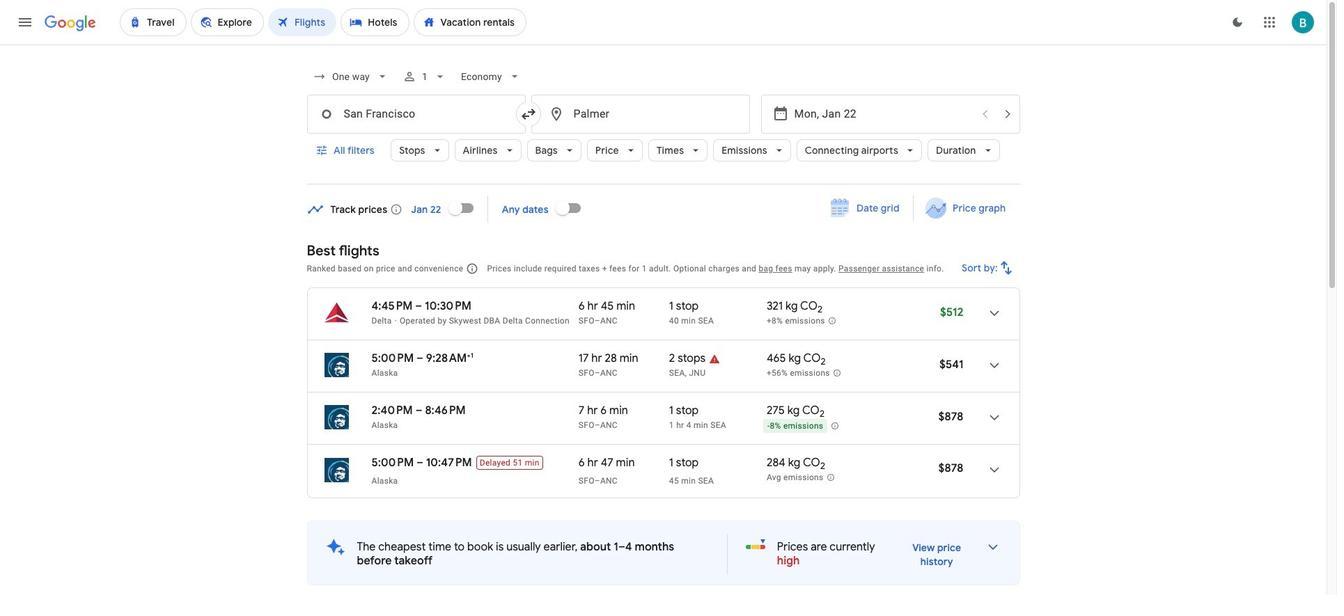 Task type: vqa. For each thing, say whether or not it's contained in the screenshot.
the Flight details. Leaves San Francisco International Airport (SFO) at 5:00 PM on Monday, January 22 and arrives at Ted Stevens Anchorage International Airport at 10:47 PM on Monday, January 22. ICON
yes



Task type: locate. For each thing, give the bounding box(es) containing it.
0 vertical spatial 878 us dollars text field
[[939, 410, 964, 424]]

departure time: 5:00 pm. text field inside leaves san francisco international airport (sfo) at 5:00 pm on monday, january 22 and arrives at ted stevens anchorage international airport at 9:28 am on tuesday, january 23. 'element'
[[372, 352, 414, 366]]

0 vertical spatial departure time: 5:00 pm. text field
[[372, 352, 414, 366]]

0 vertical spatial 1 stop flight. element
[[669, 300, 699, 316]]

1 1 stop flight. element from the top
[[669, 300, 699, 316]]

learn more about ranking image
[[466, 263, 479, 275]]

878 US dollars text field
[[939, 410, 964, 424], [939, 462, 964, 476]]

departure time: 5:00 pm. text field for leaves san francisco international airport (sfo) at 5:00 pm on monday, january 22 and arrives at ted stevens anchorage international airport at 10:47 pm on monday, january 22. element
[[372, 456, 414, 470]]

2 stops flight. element
[[669, 352, 706, 368]]

None text field
[[307, 95, 526, 134], [531, 95, 750, 134], [307, 95, 526, 134], [531, 95, 750, 134]]

leaves san francisco international airport (sfo) at 2:40 pm on monday, january 22 and arrives at ted stevens anchorage international airport at 8:46 pm on monday, january 22. element
[[372, 404, 466, 418]]

change appearance image
[[1221, 6, 1255, 39]]

main menu image
[[17, 14, 33, 31]]

512 US dollars text field
[[941, 306, 964, 320]]

1 stop flight. element for total duration 6 hr 47 min. element
[[669, 456, 699, 476]]

find the best price region
[[307, 191, 1020, 232]]

Departure text field
[[795, 95, 973, 133]]

878 us dollars text field left flight details. leaves san francisco international airport (sfo) at 5:00 pm on monday, january 22 and arrives at ted stevens anchorage international airport at 10:47 pm on monday, january 22. icon
[[939, 462, 964, 476]]

3 1 stop flight. element from the top
[[669, 456, 699, 476]]

2 departure time: 5:00 pm. text field from the top
[[372, 456, 414, 470]]

flight details. leaves san francisco international airport (sfo) at 5:00 pm on monday, january 22 and arrives at ted stevens anchorage international airport at 9:28 am on tuesday, january 23. image
[[978, 349, 1011, 383]]

1 departure time: 5:00 pm. text field from the top
[[372, 352, 414, 366]]

1 stop flight. element for total duration 6 hr 45 min. element
[[669, 300, 699, 316]]

Arrival time: 9:28 AM on  Tuesday, January 23. text field
[[426, 351, 474, 366]]

1 vertical spatial 1 stop flight. element
[[669, 404, 699, 420]]

2 1 stop flight. element from the top
[[669, 404, 699, 420]]

departure time: 5:00 pm. text field up departure time: 2:40 pm. text field
[[372, 352, 414, 366]]

541 US dollars text field
[[940, 358, 964, 372]]

2 vertical spatial 1 stop flight. element
[[669, 456, 699, 476]]

departure time: 5:00 pm. text field down departure time: 2:40 pm. text field
[[372, 456, 414, 470]]

878 us dollars text field left flight details. leaves san francisco international airport (sfo) at 2:40 pm on monday, january 22 and arrives at ted stevens anchorage international airport at 8:46 pm on monday, january 22. image
[[939, 410, 964, 424]]

total duration 7 hr 6 min. element
[[579, 404, 669, 420]]

total duration 6 hr 47 min. element
[[579, 456, 669, 476]]

main content
[[307, 191, 1020, 596]]

Departure time: 5:00 PM. text field
[[372, 352, 414, 366], [372, 456, 414, 470]]

leaves san francisco international airport (sfo) at 5:00 pm on monday, january 22 and arrives at ted stevens anchorage international airport at 9:28 am on tuesday, january 23. element
[[372, 351, 474, 366]]

None search field
[[307, 60, 1020, 185]]

1 878 us dollars text field from the top
[[939, 410, 964, 424]]

leaves san francisco international airport (sfo) at 5:00 pm on monday, january 22 and arrives at ted stevens anchorage international airport at 10:47 pm on monday, january 22. element
[[372, 456, 472, 470]]

1 vertical spatial 878 us dollars text field
[[939, 462, 964, 476]]

 image
[[395, 316, 397, 326]]

1 vertical spatial departure time: 5:00 pm. text field
[[372, 456, 414, 470]]

flight details. leaves san francisco international airport (sfo) at 2:40 pm on monday, january 22 and arrives at ted stevens anchorage international airport at 8:46 pm on monday, january 22. image
[[978, 401, 1011, 435]]

1 stop flight. element
[[669, 300, 699, 316], [669, 404, 699, 420], [669, 456, 699, 476]]

Departure time: 2:40 PM. text field
[[372, 404, 413, 418]]

leaves san francisco international airport (sfo) at 4:45 pm on monday, january 22 and arrives at ted stevens anchorage international airport at 10:30 pm on monday, january 22. element
[[372, 300, 472, 314]]

swap origin and destination. image
[[520, 106, 537, 123]]

2 878 us dollars text field from the top
[[939, 462, 964, 476]]

None field
[[307, 64, 395, 89], [456, 64, 527, 89], [307, 64, 395, 89], [456, 64, 527, 89]]



Task type: describe. For each thing, give the bounding box(es) containing it.
Departure time: 4:45 PM. text field
[[372, 300, 413, 314]]

Arrival time: 8:46 PM. text field
[[425, 404, 466, 418]]

departure time: 5:00 pm. text field for leaves san francisco international airport (sfo) at 5:00 pm on monday, january 22 and arrives at ted stevens anchorage international airport at 9:28 am on tuesday, january 23. 'element'
[[372, 352, 414, 366]]

Arrival time: 10:47 PM. text field
[[426, 456, 472, 470]]

loading results progress bar
[[0, 45, 1327, 47]]

878 us dollars text field for flight details. leaves san francisco international airport (sfo) at 2:40 pm on monday, january 22 and arrives at ted stevens anchorage international airport at 8:46 pm on monday, january 22. image
[[939, 410, 964, 424]]

learn more about tracked prices image
[[390, 203, 403, 216]]

layover (1 of 2) is a 3 hr 6 min layover at seattle-tacoma international airport (sea) in seattle. layover (2 of 2) is a 7 hr 37 min overnight layover at juneau international airport (jnu) in juneau. element
[[669, 368, 760, 379]]

1 stop flight. element for 'total duration 7 hr 6 min.' element
[[669, 404, 699, 420]]

total duration 17 hr 28 min. element
[[579, 352, 669, 368]]

878 us dollars text field for flight details. leaves san francisco international airport (sfo) at 5:00 pm on monday, january 22 and arrives at ted stevens anchorage international airport at 10:47 pm on monday, january 22. icon
[[939, 462, 964, 476]]

flight details. leaves san francisco international airport (sfo) at 4:45 pm on monday, january 22 and arrives at ted stevens anchorage international airport at 10:30 pm on monday, january 22. image
[[978, 297, 1011, 330]]

flight details. leaves san francisco international airport (sfo) at 5:00 pm on monday, january 22 and arrives at ted stevens anchorage international airport at 10:47 pm on monday, january 22. image
[[978, 454, 1011, 487]]

total duration 6 hr 45 min. element
[[579, 300, 669, 316]]

Arrival time: 10:30 PM. text field
[[425, 300, 472, 314]]



